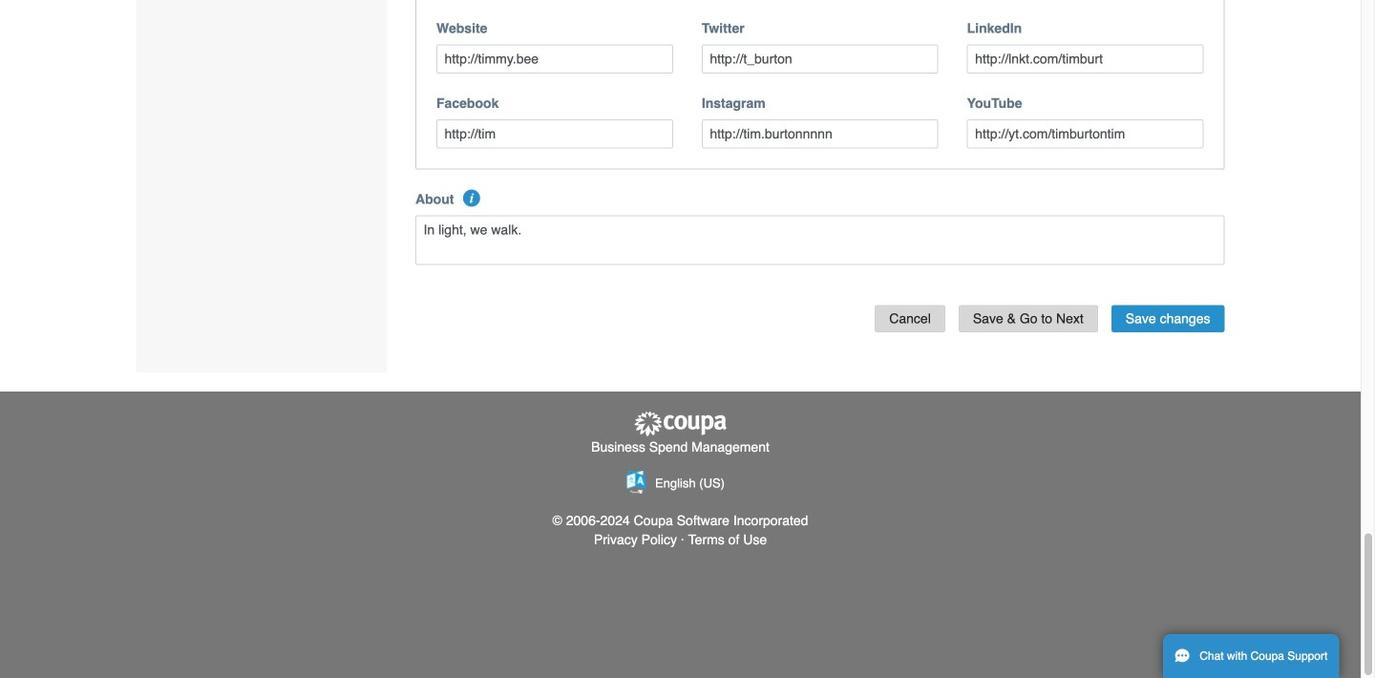 Task type: describe. For each thing, give the bounding box(es) containing it.
coupa supplier portal image
[[633, 411, 728, 438]]



Task type: locate. For each thing, give the bounding box(es) containing it.
None text field
[[702, 44, 938, 73], [967, 44, 1204, 73], [436, 119, 673, 148], [702, 44, 938, 73], [967, 44, 1204, 73], [436, 119, 673, 148]]

None text field
[[436, 44, 673, 73], [702, 119, 938, 148], [967, 119, 1204, 148], [415, 215, 1225, 265], [436, 44, 673, 73], [702, 119, 938, 148], [967, 119, 1204, 148], [415, 215, 1225, 265]]

additional information image
[[463, 189, 480, 207]]



Task type: vqa. For each thing, say whether or not it's contained in the screenshot.
T & B Enterprises image
no



